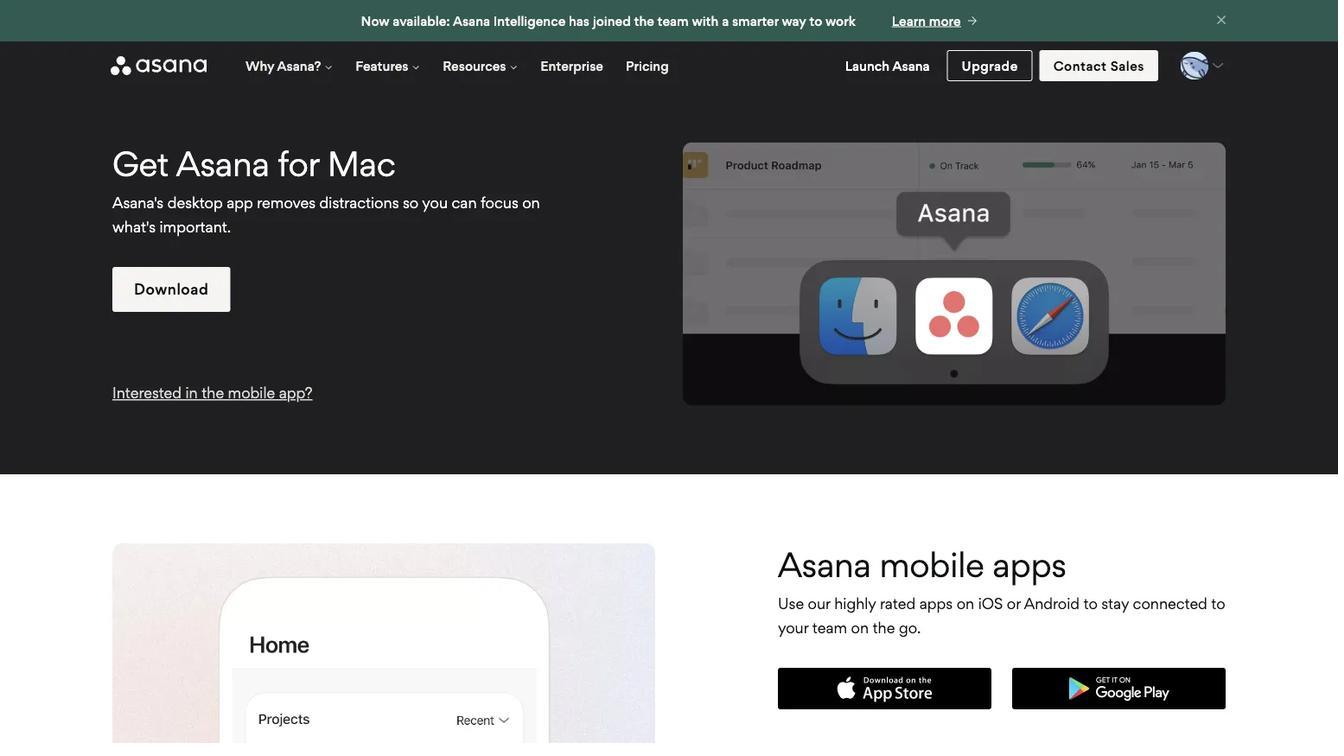 Task type: locate. For each thing, give the bounding box(es) containing it.
2 horizontal spatial to
[[1212, 595, 1226, 614]]

x icon button
[[1208, 14, 1236, 42]]

apps up go.
[[920, 595, 953, 614]]

you
[[422, 194, 448, 212]]

to
[[810, 13, 823, 29], [1084, 595, 1098, 614], [1212, 595, 1226, 614]]

or
[[1007, 595, 1021, 614]]

1 horizontal spatial on
[[851, 619, 869, 638]]

joined
[[593, 13, 631, 29]]

1 horizontal spatial apps
[[993, 544, 1067, 585]]

app
[[227, 194, 253, 212]]

to left stay at the right of page
[[1084, 595, 1098, 614]]

0 vertical spatial on
[[523, 194, 540, 212]]

team
[[658, 13, 689, 29], [813, 619, 848, 638]]

team left with at right
[[658, 13, 689, 29]]

to right way
[[810, 13, 823, 29]]

intelligence
[[494, 13, 566, 29]]

mobile up rated
[[880, 544, 985, 585]]

in
[[186, 384, 198, 403]]

distractions
[[320, 194, 399, 212]]

1 horizontal spatial team
[[813, 619, 848, 638]]

interested in the mobile app? button
[[112, 381, 313, 406]]

to for smarter
[[810, 13, 823, 29]]

the right in
[[202, 384, 224, 403]]

for
[[278, 143, 319, 184]]

asana right the available: on the top left of page
[[453, 13, 490, 29]]

highly
[[835, 595, 877, 614]]

the
[[634, 13, 655, 29], [202, 384, 224, 403], [873, 619, 895, 638]]

asana home image
[[111, 56, 207, 75]]

with
[[692, 13, 719, 29]]

work
[[826, 13, 856, 29]]

0 horizontal spatial mobile
[[228, 384, 275, 403]]

2 horizontal spatial on
[[957, 595, 975, 614]]

0 horizontal spatial team
[[658, 13, 689, 29]]

available:
[[393, 13, 450, 29]]

chevron-down icon image
[[1212, 59, 1225, 73]]

launch asana link
[[835, 42, 941, 90]]

so
[[403, 194, 419, 212]]

on right focus
[[523, 194, 540, 212]]

apps up or
[[993, 544, 1067, 585]]

2 horizontal spatial the
[[873, 619, 895, 638]]

to right connected
[[1212, 595, 1226, 614]]

has
[[569, 13, 590, 29]]

mobile left app?
[[228, 384, 275, 403]]

contact sales
[[1054, 58, 1145, 74]]

download
[[134, 280, 209, 299]]

asana
[[453, 13, 490, 29], [893, 58, 930, 74], [176, 143, 269, 184], [778, 544, 872, 585]]

smarter
[[732, 13, 779, 29]]

group
[[234, 42, 680, 90]]

asana up app
[[176, 143, 269, 184]]

1 vertical spatial apps
[[920, 595, 953, 614]]

get
[[112, 143, 169, 184]]

1 vertical spatial team
[[813, 619, 848, 638]]

enterprise
[[541, 58, 604, 74]]

the left go.
[[873, 619, 895, 638]]

user-plus-sign icon image
[[1014, 232, 1027, 246]]

use our highly rated apps on ios or android to stay connected to your team on the go.
[[778, 595, 1226, 638]]

way
[[782, 13, 807, 29]]

0 vertical spatial mobile
[[228, 384, 275, 403]]

on
[[523, 194, 540, 212], [957, 595, 975, 614], [851, 619, 869, 638]]

get it on google play image
[[1061, 672, 1178, 707]]

team down our
[[813, 619, 848, 638]]

1 horizontal spatial to
[[1084, 595, 1098, 614]]

0 horizontal spatial the
[[202, 384, 224, 403]]

desktop
[[167, 194, 223, 212]]

our
[[808, 595, 831, 614]]

interested
[[112, 384, 182, 403]]

0 horizontal spatial apps
[[920, 595, 953, 614]]

the right joined
[[634, 13, 655, 29]]

1 horizontal spatial the
[[634, 13, 655, 29]]

apps
[[993, 544, 1067, 585], [920, 595, 953, 614]]

0 vertical spatial apps
[[993, 544, 1067, 585]]

0 horizontal spatial to
[[810, 13, 823, 29]]

team inside use our highly rated apps on ios or android to stay connected to your team on the go.
[[813, 619, 848, 638]]

1 vertical spatial on
[[957, 595, 975, 614]]

on left ios on the right bottom
[[957, 595, 975, 614]]

asana right launch
[[893, 58, 930, 74]]

on down 'highly'
[[851, 619, 869, 638]]

1 vertical spatial the
[[202, 384, 224, 403]]

0 vertical spatial the
[[634, 13, 655, 29]]

rated
[[880, 595, 916, 614]]

focus
[[481, 194, 519, 212]]

mobile inside button
[[228, 384, 275, 403]]

2 vertical spatial the
[[873, 619, 895, 638]]

use
[[778, 595, 804, 614]]

0 vertical spatial team
[[658, 13, 689, 29]]

1 vertical spatial mobile
[[880, 544, 985, 585]]

asana inside launch asana link
[[893, 58, 930, 74]]

download link
[[112, 267, 230, 312]]

connected
[[1133, 595, 1208, 614]]

0 horizontal spatial on
[[523, 194, 540, 212]]

mobile
[[228, 384, 275, 403], [880, 544, 985, 585]]

android
[[1025, 595, 1080, 614]]

the inside use our highly rated apps on ios or android to stay connected to your team on the go.
[[873, 619, 895, 638]]

learn more link
[[892, 10, 978, 31]]



Task type: describe. For each thing, give the bounding box(es) containing it.
now available: asana intelligence has joined the team with a smarter way to work
[[361, 13, 856, 29]]

download icon link
[[986, 320, 1228, 356]]

more
[[930, 13, 961, 29]]

ios
[[979, 595, 1003, 614]]

enterprise link
[[529, 42, 615, 90]]

1 horizontal spatial mobile
[[880, 544, 985, 585]]

external-link icon link
[[986, 184, 1228, 221]]

upgrade link
[[948, 50, 1033, 81]]

app?
[[279, 384, 313, 403]]

a
[[722, 13, 729, 29]]

contact sales link
[[1040, 50, 1159, 81]]

download icon image
[[1014, 331, 1027, 345]]

contact
[[1054, 58, 1107, 74]]

removes
[[257, 194, 316, 212]]

asana mobile apps
[[778, 544, 1067, 585]]

asana up our
[[778, 544, 872, 585]]

pricing
[[626, 58, 669, 74]]

group containing enterprise
[[234, 42, 680, 90]]

stay
[[1102, 595, 1130, 614]]

asana's
[[112, 194, 164, 212]]

your
[[778, 619, 809, 638]]

go.
[[899, 619, 921, 638]]

launch asana
[[846, 58, 930, 74]]

asana's desktop app removes distractions so you can focus on what's important.
[[112, 194, 540, 237]]

sales
[[1111, 58, 1145, 74]]

upgrade
[[962, 58, 1019, 74]]

pricing link
[[615, 42, 680, 90]]

apps inside use our highly rated apps on ios or android to stay connected to your team on the go.
[[920, 595, 953, 614]]

mac
[[327, 143, 396, 184]]

on inside the asana's desktop app removes distractions so you can focus on what's important.
[[523, 194, 540, 212]]

the inside interested in the mobile app? button
[[202, 384, 224, 403]]

asana home link
[[111, 56, 207, 75]]

now
[[361, 13, 390, 29]]

external-link icon image
[[1014, 195, 1027, 209]]

get asana for mac
[[112, 143, 396, 184]]

user-plus-sign icon link
[[986, 221, 1228, 257]]

learn more
[[892, 13, 961, 29]]

2 vertical spatial on
[[851, 619, 869, 638]]

interested in the mobile app?
[[112, 384, 313, 403]]

download on the app store image
[[827, 672, 944, 707]]

important.
[[160, 218, 231, 237]]

launch
[[846, 58, 890, 74]]

ra
[[1187, 59, 1203, 73]]

what's
[[112, 218, 156, 237]]

to for stay
[[1212, 595, 1226, 614]]

learn
[[892, 13, 926, 29]]

can
[[452, 194, 477, 212]]

x icon image
[[1216, 14, 1228, 26]]



Task type: vqa. For each thing, say whether or not it's contained in the screenshot.
Learn more
yes



